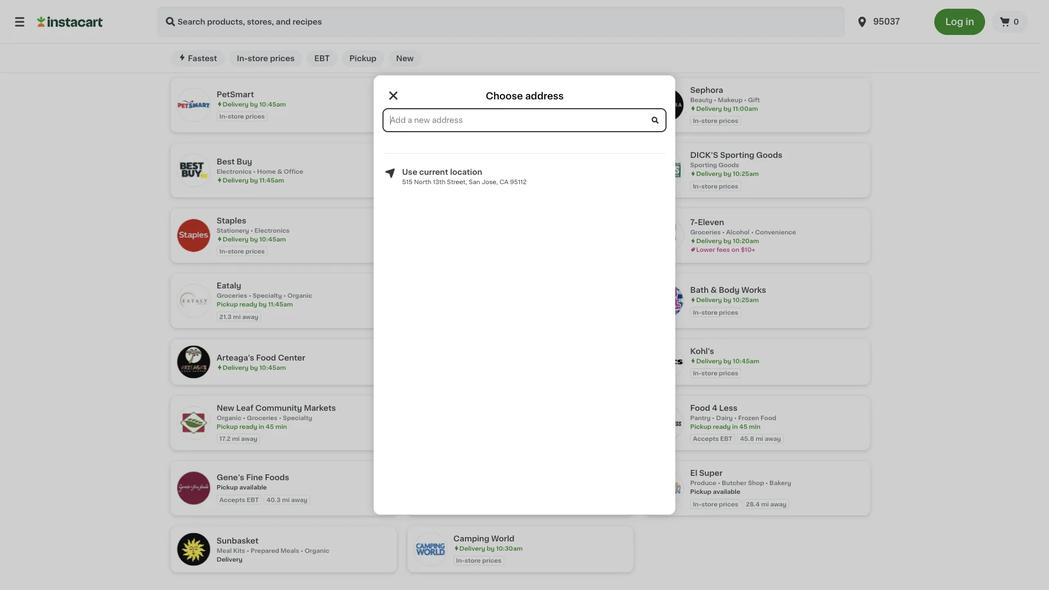 Task type: vqa. For each thing, say whether or not it's contained in the screenshot.
the Carbohydrate
no



Task type: describe. For each thing, give the bounding box(es) containing it.
accepts ebt down the dairy
[[693, 436, 733, 442]]

staples
[[217, 217, 246, 225]]

10:25am for sporting
[[733, 171, 759, 177]]

sunbasket
[[217, 537, 259, 545]]

0
[[1014, 18, 1020, 26]]

fine
[[246, 474, 263, 482]]

ebt left 45.8
[[721, 436, 733, 442]]

by down dick's sporting goods sporting goods
[[724, 171, 732, 177]]

store down bath
[[702, 310, 718, 316]]

0 vertical spatial wine
[[238, 27, 258, 35]]

store down stationery
[[228, 249, 244, 255]]

delivery by 10:25am for sporting
[[697, 171, 759, 177]]

best buy electronics • home & office
[[217, 158, 304, 175]]

delivery up the lower
[[697, 238, 723, 244]]

groceries inside dollar tree general merchandise • essentials • groceries
[[563, 97, 593, 103]]

13th
[[433, 179, 446, 185]]

store down petsmart
[[228, 114, 244, 120]]

bakery
[[770, 481, 792, 487]]

in- down el
[[693, 502, 702, 508]]

essentials
[[526, 97, 557, 103]]

in-store prices down groceries • produce • organic pickup ready by 11:00am
[[693, 53, 739, 59]]

dollar tree general merchandise • essentials • groceries
[[454, 86, 593, 103]]

prices down staples stationery • electronics
[[246, 249, 265, 255]]

sunbasket meal kits • prepared meals • organic delivery
[[217, 537, 330, 563]]

by down home
[[250, 177, 258, 184]]

delivery down dick's
[[697, 171, 723, 177]]

ebt down 'gene's fine foods pickup available' at the bottom left of the page
[[247, 497, 259, 503]]

10:45am for petsmart
[[260, 101, 286, 107]]

eleven
[[698, 219, 725, 227]]

new leaf community markets organic • groceries • specialty pickup ready in 45 min
[[217, 405, 336, 430]]

produce for groceries • produce • organic pickup ready by 11:00am
[[727, 32, 753, 38]]

gene's fine foods pickup available
[[217, 474, 289, 491]]

away for 40.3 mi away
[[291, 497, 308, 503]]

delivery down general
[[460, 106, 486, 112]]

produce for el super produce • butcher shop • bakery pickup available
[[691, 481, 717, 487]]

away for 21.3 mi away
[[242, 314, 259, 320]]

arteaga's
[[217, 354, 254, 362]]

dick's sporting goods sporting goods
[[691, 152, 783, 168]]

groceries • produce pickup available
[[454, 32, 516, 46]]

0 horizontal spatial goods
[[719, 162, 740, 168]]

in-store prices down dick's
[[693, 183, 739, 189]]

accepts down groceries • produce • organic pickup ready by 11:00am
[[746, 53, 772, 59]]

meal
[[217, 548, 232, 554]]

  text field inside choose address dialog
[[384, 109, 666, 131]]

specialty • prepared meals • ethnic
[[454, 169, 562, 175]]

10:45am down staples stationery • electronics
[[260, 236, 286, 242]]

by up lower fees on $10+
[[724, 238, 732, 244]]

away for 28.4 mi away
[[771, 502, 787, 508]]

camping
[[454, 535, 490, 543]]

in for markets
[[259, 424, 264, 430]]

works
[[742, 287, 767, 294]]

ebt left 34.2
[[537, 53, 549, 59]]

new for new
[[396, 55, 414, 62]]

more
[[268, 27, 288, 35]]

kohl's
[[691, 348, 715, 355]]

pantry
[[691, 415, 711, 421]]

sephora beauty • makeup • gift
[[691, 86, 761, 103]]

away for 17.2 mi away
[[241, 436, 258, 442]]

in-store prices down delivery by 11:00am
[[693, 118, 739, 124]]

prices inside 'button'
[[270, 55, 295, 62]]

28.4
[[746, 502, 760, 508]]

delivery by 10:25am for tree
[[460, 106, 522, 112]]

prices down the groceries • produce pickup available
[[483, 53, 502, 59]]

log
[[946, 17, 964, 27]]

in-store prices down the groceries • produce pickup available
[[456, 53, 502, 59]]

organic inside "new leaf community markets organic • groceries • specialty pickup ready in 45 min"
[[217, 415, 242, 421]]

accepts ebt left 34.2
[[510, 53, 549, 59]]

ready inside eataly groceries • specialty • organic pickup ready by 11:45am
[[240, 302, 257, 308]]

delivery by 10:45am down staples stationery • electronics
[[223, 236, 286, 242]]

delivery down stationery
[[223, 236, 249, 242]]

in- down camping
[[456, 558, 465, 564]]

in- down beauty
[[693, 118, 702, 124]]

merchandise
[[480, 97, 520, 103]]

store down kohl's
[[702, 371, 718, 377]]

fastest button
[[171, 50, 225, 67]]

by down camping world
[[487, 546, 495, 552]]

ebt button
[[307, 50, 338, 67]]

28.4 mi away
[[746, 502, 787, 508]]

beer
[[263, 38, 278, 44]]

foods
[[265, 474, 289, 482]]

2 horizontal spatial specialty
[[454, 169, 483, 175]]

21.3
[[220, 314, 232, 320]]

by down staples stationery • electronics
[[250, 236, 258, 242]]

bath
[[691, 287, 709, 294]]

delivery down kohl's
[[697, 358, 723, 364]]

meals inside sunbasket meal kits • prepared meals • organic delivery
[[281, 548, 299, 554]]

delivery by 10:30am
[[460, 546, 523, 552]]

staples stationery • electronics
[[217, 217, 290, 234]]

accepts up dollar tree general merchandise • essentials • groceries
[[510, 53, 535, 59]]

mi for 28.4
[[762, 502, 769, 508]]

alcohol
[[727, 230, 750, 236]]

in- down the groceries • produce pickup available
[[456, 53, 465, 59]]

0 vertical spatial 11:45am
[[260, 177, 284, 184]]

delivery down location
[[460, 177, 486, 184]]

10:45am down beer at the left top
[[260, 47, 286, 53]]

available for •
[[476, 40, 504, 46]]

in for pantry
[[733, 424, 738, 430]]

lower fees on $10+
[[697, 247, 756, 253]]

pickup inside food 4 less pantry • dairy • frozen food pickup ready in 45 min
[[691, 424, 712, 430]]

95112
[[510, 179, 527, 185]]

mi for 17.2
[[232, 436, 240, 442]]

11:15am
[[496, 177, 520, 184]]

body
[[719, 287, 740, 294]]

in-store prices down kohl's
[[693, 371, 739, 377]]

store inside in-store prices 'button'
[[248, 55, 268, 62]]

camping world
[[454, 535, 515, 543]]

best
[[217, 158, 235, 166]]

in-store prices down general
[[456, 118, 502, 124]]

store down groceries • produce • organic pickup ready by 11:00am
[[702, 53, 718, 59]]

street,
[[447, 179, 468, 185]]

store down dick's
[[702, 183, 718, 189]]

• inside best buy electronics • home & office
[[253, 169, 256, 175]]

choose address
[[486, 92, 564, 101]]

available inside el super produce • butcher shop • bakery pickup available
[[713, 489, 741, 495]]

accepts down gene's
[[220, 497, 245, 503]]

accepts down pantry
[[693, 436, 719, 442]]

prices down petsmart
[[246, 114, 265, 120]]

in- inside 'button'
[[237, 55, 248, 62]]

groceries inside eataly groceries • specialty • organic pickup ready by 11:45am
[[217, 293, 247, 299]]

mi for 21.3
[[233, 314, 241, 320]]

delivery down bath
[[697, 297, 723, 303]]

prices down the bath & body works
[[719, 310, 739, 316]]

location
[[450, 168, 483, 176]]

convenience
[[756, 230, 797, 236]]

groceries inside 7-eleven groceries • alcohol • convenience
[[691, 230, 721, 236]]

24.8
[[794, 53, 808, 59]]

san
[[469, 179, 480, 185]]

ready inside food 4 less pantry • dairy • frozen food pickup ready in 45 min
[[713, 424, 731, 430]]

delivery by 11:00am
[[697, 106, 759, 112]]

by down merchandise
[[487, 106, 495, 112]]

away for 45.8 mi away
[[765, 436, 781, 442]]

frozen
[[739, 415, 760, 421]]

jose,
[[482, 179, 498, 185]]

log in
[[946, 17, 975, 27]]

delivery down beauty
[[697, 106, 723, 112]]

store down general
[[465, 118, 481, 124]]

prices down groceries • produce • organic pickup ready by 11:00am
[[719, 53, 739, 59]]

in- down stationery
[[220, 249, 228, 255]]

delivery down 'arteaga's'
[[223, 365, 249, 371]]

pickup inside eataly groceries • specialty • organic pickup ready by 11:45am
[[217, 302, 238, 308]]

accepts ebt down groceries • produce • organic pickup ready by 11:00am
[[746, 53, 786, 59]]

ca
[[500, 179, 509, 185]]

store down the super
[[702, 502, 718, 508]]

prices up less
[[719, 371, 739, 377]]

by inside groceries • produce • organic pickup ready by 11:00am
[[733, 40, 741, 46]]

dairy
[[717, 415, 733, 421]]

2 vertical spatial &
[[711, 287, 717, 294]]

electronics inside best buy electronics • home & office
[[217, 169, 252, 175]]

515
[[402, 179, 413, 185]]

pickup inside groceries • produce • organic pickup ready by 11:00am
[[691, 40, 712, 46]]

prepared inside sunbasket meal kits • prepared meals • organic delivery
[[251, 548, 279, 554]]

1 vertical spatial 11:00am
[[733, 106, 759, 112]]

10:45am for kohl's
[[733, 358, 760, 364]]

store down delivery by 10:30am
[[465, 558, 481, 564]]

delivery by 10:45am down "total wine & more spirits • wine • beer"
[[223, 47, 286, 53]]

delivery by 11:15am
[[460, 177, 520, 184]]

21.3 mi away
[[220, 314, 259, 320]]

in- up sephora
[[693, 53, 702, 59]]

use
[[402, 168, 418, 176]]

by inside eataly groceries • specialty • organic pickup ready by 11:45am
[[259, 302, 267, 308]]

2 vertical spatial delivery by 10:25am
[[697, 297, 759, 303]]

pickup inside 'gene's fine foods pickup available'
[[217, 485, 238, 491]]

7-
[[691, 219, 698, 227]]

delivery down petsmart
[[223, 101, 249, 107]]

1 horizontal spatial food
[[691, 405, 711, 412]]

shop
[[749, 481, 765, 487]]

in-store prices button
[[229, 50, 302, 67]]

ebt left 24.8
[[774, 53, 786, 59]]

use current location 515 north 13th street, san jose, ca 95112
[[402, 168, 527, 185]]

delivery by 10:20am
[[697, 238, 760, 244]]

by down petsmart
[[250, 101, 258, 107]]

community
[[256, 405, 302, 412]]

total wine & more spirits • wine • beer
[[217, 27, 288, 44]]

new button
[[389, 50, 422, 67]]

in-store prices down stationery
[[220, 249, 265, 255]]

0 horizontal spatial sporting
[[691, 162, 718, 168]]

• inside the groceries • produce pickup available
[[486, 32, 488, 38]]

by down makeup
[[724, 106, 732, 112]]

eataly groceries • specialty • organic pickup ready by 11:45am
[[217, 282, 312, 308]]

delivery down buy at the left top
[[223, 177, 249, 184]]

markets
[[304, 405, 336, 412]]

prices down delivery by 11:00am
[[719, 118, 739, 124]]

by left ca
[[487, 177, 495, 184]]

in- down dick's
[[693, 183, 702, 189]]

groceries inside the groceries • produce pickup available
[[454, 32, 484, 38]]

min for less
[[749, 424, 761, 430]]



Task type: locate. For each thing, give the bounding box(es) containing it.
north
[[414, 179, 432, 185]]

fastest
[[188, 55, 217, 62]]

mi right 21.3
[[233, 314, 241, 320]]

wine left beer at the left top
[[242, 38, 258, 44]]

lower
[[697, 247, 716, 253]]

delivery down meal
[[217, 557, 243, 563]]

delivery by 10:45am down petsmart
[[223, 101, 286, 107]]

1 vertical spatial 10:25am
[[733, 171, 759, 177]]

in-store prices down petsmart
[[220, 114, 265, 120]]

delivery down camping
[[460, 546, 486, 552]]

1 vertical spatial prepared
[[251, 548, 279, 554]]

2 vertical spatial food
[[761, 415, 777, 421]]

organic inside sunbasket meal kits • prepared meals • organic delivery
[[305, 548, 330, 554]]

away
[[581, 53, 597, 59], [818, 53, 834, 59], [242, 314, 259, 320], [241, 436, 258, 442], [765, 436, 781, 442], [291, 497, 308, 503], [771, 502, 787, 508]]

0 vertical spatial sporting
[[721, 152, 755, 159]]

10:25am for tree
[[496, 106, 522, 112]]

0 vertical spatial delivery by 10:25am
[[460, 106, 522, 112]]

pickup
[[454, 40, 475, 46], [691, 40, 712, 46], [350, 55, 377, 62], [217, 302, 238, 308], [217, 424, 238, 430], [691, 424, 712, 430], [217, 485, 238, 491], [691, 489, 712, 495]]

11:45am inside eataly groceries • specialty • organic pickup ready by 11:45am
[[268, 302, 293, 308]]

away right 45.8
[[765, 436, 781, 442]]

2 horizontal spatial &
[[711, 287, 717, 294]]

kits
[[233, 548, 245, 554]]

delivery by 10:45am down arteaga's food center at left bottom
[[223, 365, 286, 371]]

mi for 34.2
[[572, 53, 580, 59]]

pickup inside "new leaf community markets organic • groceries • specialty pickup ready in 45 min"
[[217, 424, 238, 430]]

store down the groceries • produce pickup available
[[465, 53, 481, 59]]

ready inside groceries • produce • organic pickup ready by 11:00am
[[713, 40, 731, 46]]

24.8 mi away
[[794, 53, 834, 59]]

electronics down best
[[217, 169, 252, 175]]

available for fine
[[240, 485, 267, 491]]

2 horizontal spatial available
[[713, 489, 741, 495]]

0 horizontal spatial 45
[[266, 424, 274, 430]]

0 horizontal spatial specialty
[[253, 293, 282, 299]]

search address image
[[651, 115, 661, 125]]

total
[[217, 27, 236, 35]]

bath & body works
[[691, 287, 767, 294]]

0 vertical spatial prepared
[[488, 169, 517, 175]]

leaf
[[236, 405, 254, 412]]

accepts ebt down 'gene's fine foods pickup available' at the bottom left of the page
[[220, 497, 259, 503]]

1 vertical spatial delivery by 10:25am
[[697, 171, 759, 177]]

organic inside eataly groceries • specialty • organic pickup ready by 11:45am
[[288, 293, 312, 299]]

11:00am
[[742, 40, 767, 46], [733, 106, 759, 112]]

specialty inside eataly groceries • specialty • organic pickup ready by 11:45am
[[253, 293, 282, 299]]

produce
[[490, 32, 516, 38], [727, 32, 753, 38], [691, 481, 717, 487]]

in-store prices down the bath & body works
[[693, 310, 739, 316]]

in-store prices down delivery by 10:30am
[[456, 558, 502, 564]]

1 horizontal spatial sporting
[[721, 152, 755, 159]]

groceries inside groceries • produce • organic pickup ready by 11:00am
[[691, 32, 721, 38]]

mi right 28.4
[[762, 502, 769, 508]]

away right 40.3
[[291, 497, 308, 503]]

organic inside groceries • produce • organic pickup ready by 11:00am
[[758, 32, 783, 38]]

pickup inside the groceries • produce pickup available
[[454, 40, 475, 46]]

by down "total wine & more spirits • wine • beer"
[[250, 47, 258, 53]]

0 vertical spatial food
[[256, 354, 276, 362]]

0 horizontal spatial &
[[260, 27, 266, 35]]

available up tree at the top left of the page
[[476, 40, 504, 46]]

ethnic
[[542, 169, 562, 175]]

beauty
[[691, 97, 713, 103]]

10:25am down dick's sporting goods sporting goods
[[733, 171, 759, 177]]

prices down dick's sporting goods sporting goods
[[719, 183, 739, 189]]

1 horizontal spatial in
[[733, 424, 738, 430]]

in- down general
[[456, 118, 465, 124]]

pickup down gene's
[[217, 485, 238, 491]]

1 vertical spatial specialty
[[253, 293, 282, 299]]

0 vertical spatial new
[[396, 55, 414, 62]]

1 vertical spatial electronics
[[255, 228, 290, 234]]

dick's
[[691, 152, 719, 159]]

el super produce • butcher shop • bakery pickup available
[[691, 470, 792, 495]]

$10+
[[741, 247, 756, 253]]

in inside "new leaf community markets organic • groceries • specialty pickup ready in 45 min"
[[259, 424, 264, 430]]

food 4 less pantry • dairy • frozen food pickup ready in 45 min
[[691, 405, 777, 430]]

new inside "new leaf community markets organic • groceries • specialty pickup ready in 45 min"
[[217, 405, 234, 412]]

main content containing total wine & more
[[0, 0, 1042, 590]]

buy
[[237, 158, 252, 166]]

0 vertical spatial meals
[[518, 169, 537, 175]]

office
[[284, 169, 304, 175]]

10:30am
[[496, 546, 523, 552]]

specialty up 21.3 mi away
[[253, 293, 282, 299]]

11:00am inside groceries • produce • organic pickup ready by 11:00am
[[742, 40, 767, 46]]

new right the pickup button
[[396, 55, 414, 62]]

less
[[720, 405, 738, 412]]

delivery by 10:45am down kohl's
[[697, 358, 760, 364]]

store down delivery by 11:00am
[[702, 118, 718, 124]]

  text field
[[384, 109, 666, 131]]

groceries • produce • organic pickup ready by 11:00am
[[691, 32, 783, 46]]

new inside button
[[396, 55, 414, 62]]

away down bakery
[[771, 502, 787, 508]]

1 horizontal spatial &
[[277, 169, 282, 175]]

1 horizontal spatial goods
[[757, 152, 783, 159]]

0 vertical spatial specialty
[[454, 169, 483, 175]]

2 horizontal spatial in
[[966, 17, 975, 27]]

1 vertical spatial &
[[277, 169, 282, 175]]

&
[[260, 27, 266, 35], [277, 169, 282, 175], [711, 287, 717, 294]]

instacart logo image
[[37, 15, 103, 28]]

specialty down the community
[[283, 415, 312, 421]]

min for community
[[276, 424, 287, 430]]

in- down "total wine & more spirits • wine • beer"
[[237, 55, 248, 62]]

& right home
[[277, 169, 282, 175]]

prepared
[[488, 169, 517, 175], [251, 548, 279, 554]]

delivery by 10:45am for kohl's
[[697, 358, 760, 364]]

by up arteaga's food center at left bottom
[[259, 302, 267, 308]]

1 vertical spatial food
[[691, 405, 711, 412]]

electronics inside staples stationery • electronics
[[255, 228, 290, 234]]

0 vertical spatial goods
[[757, 152, 783, 159]]

2 45 from the left
[[740, 424, 748, 430]]

fees
[[717, 247, 731, 253]]

1 vertical spatial new
[[217, 405, 234, 412]]

dollar
[[454, 86, 477, 94]]

meals
[[518, 169, 537, 175], [281, 548, 299, 554]]

45 inside food 4 less pantry • dairy • frozen food pickup ready in 45 min
[[740, 424, 748, 430]]

prices down butcher
[[719, 502, 739, 508]]

delivery inside sunbasket meal kits • prepared meals • organic delivery
[[217, 557, 243, 563]]

pickup right ebt button
[[350, 55, 377, 62]]

available inside the groceries • produce pickup available
[[476, 40, 504, 46]]

choose address dialog
[[374, 75, 676, 515]]

groceries inside "new leaf community markets organic • groceries • specialty pickup ready in 45 min"
[[247, 415, 278, 421]]

new for new leaf community markets organic • groceries • specialty pickup ready in 45 min
[[217, 405, 234, 412]]

in down the dairy
[[733, 424, 738, 430]]

in
[[966, 17, 975, 27], [259, 424, 264, 430], [733, 424, 738, 430]]

1 vertical spatial meals
[[281, 548, 299, 554]]

food
[[256, 354, 276, 362], [691, 405, 711, 412], [761, 415, 777, 421]]

petsmart
[[217, 91, 254, 98]]

34.2 mi away
[[557, 53, 597, 59]]

electronics right stationery
[[255, 228, 290, 234]]

0 vertical spatial 11:00am
[[742, 40, 767, 46]]

prices down beer at the left top
[[270, 55, 295, 62]]

17.2 mi away
[[220, 436, 258, 442]]

0 horizontal spatial produce
[[490, 32, 516, 38]]

1 vertical spatial 11:45am
[[268, 302, 293, 308]]

ebt inside button
[[315, 55, 330, 62]]

mi right 17.2
[[232, 436, 240, 442]]

arteaga's food center
[[217, 354, 305, 362]]

7-eleven groceries • alcohol • convenience
[[691, 219, 797, 236]]

in- down kohl's
[[693, 371, 702, 377]]

2 vertical spatial specialty
[[283, 415, 312, 421]]

0 horizontal spatial min
[[276, 424, 287, 430]]

prices down delivery by 10:30am
[[483, 558, 502, 564]]

1 horizontal spatial specialty
[[283, 415, 312, 421]]

away right 21.3
[[242, 314, 259, 320]]

spirits
[[217, 38, 237, 44]]

ready up 17.2 mi away
[[240, 424, 257, 430]]

1 horizontal spatial min
[[749, 424, 761, 430]]

meals right kits
[[281, 548, 299, 554]]

gift
[[749, 97, 761, 103]]

pickup up 17.2
[[217, 424, 238, 430]]

specialty up san at the top left of the page
[[454, 169, 483, 175]]

in-store prices inside 'button'
[[237, 55, 295, 62]]

& inside best buy electronics • home & office
[[277, 169, 282, 175]]

log in button
[[935, 9, 986, 35]]

sephora
[[691, 86, 724, 94]]

produce inside the groceries • produce pickup available
[[490, 32, 516, 38]]

10:25am
[[496, 106, 522, 112], [733, 171, 759, 177], [733, 297, 759, 303]]

10:25am down works
[[733, 297, 759, 303]]

11:45am up center
[[268, 302, 293, 308]]

pickup inside button
[[350, 55, 377, 62]]

min inside food 4 less pantry • dairy • frozen food pickup ready in 45 min
[[749, 424, 761, 430]]

produce inside el super produce • butcher shop • bakery pickup available
[[691, 481, 717, 487]]

1 horizontal spatial meals
[[518, 169, 537, 175]]

0 vertical spatial 10:25am
[[496, 106, 522, 112]]

1 horizontal spatial available
[[476, 40, 504, 46]]

current
[[420, 168, 449, 176]]

1 45 from the left
[[266, 424, 274, 430]]

away for 24.8 mi away
[[818, 53, 834, 59]]

1 horizontal spatial electronics
[[255, 228, 290, 234]]

0 horizontal spatial in
[[259, 424, 264, 430]]

1 horizontal spatial 45
[[740, 424, 748, 430]]

17.2
[[220, 436, 231, 442]]

2 vertical spatial 10:25am
[[733, 297, 759, 303]]

food up pantry
[[691, 405, 711, 412]]

delivery by 10:25am down the bath & body works
[[697, 297, 759, 303]]

pickup button
[[342, 50, 384, 67]]

home
[[257, 169, 276, 175]]

min
[[276, 424, 287, 430], [749, 424, 761, 430]]

prices down merchandise
[[483, 118, 502, 124]]

45.8
[[741, 436, 755, 442]]

produce inside groceries • produce • organic pickup ready by 11:00am
[[727, 32, 753, 38]]

& right bath
[[711, 287, 717, 294]]

prepared up 11:15am
[[488, 169, 517, 175]]

center
[[278, 354, 305, 362]]

by down arteaga's food center at left bottom
[[250, 365, 258, 371]]

min down frozen
[[749, 424, 761, 430]]

45 inside "new leaf community markets organic • groceries • specialty pickup ready in 45 min"
[[266, 424, 274, 430]]

delivery by 10:45am for petsmart
[[223, 101, 286, 107]]

delivery by 10:25am
[[460, 106, 522, 112], [697, 171, 759, 177], [697, 297, 759, 303]]

el
[[691, 470, 698, 478]]

ready inside "new leaf community markets organic • groceries • specialty pickup ready in 45 min"
[[240, 424, 257, 430]]

new left 'leaf'
[[217, 405, 234, 412]]

mi for 40.3
[[282, 497, 290, 503]]

1 horizontal spatial prepared
[[488, 169, 517, 175]]

10:45am
[[260, 47, 286, 53], [260, 101, 286, 107], [260, 236, 286, 242], [733, 358, 760, 364], [260, 365, 286, 371]]

1 vertical spatial sporting
[[691, 162, 718, 168]]

away right 34.2
[[581, 53, 597, 59]]

away for 34.2 mi away
[[581, 53, 597, 59]]

away right 24.8
[[818, 53, 834, 59]]

0 vertical spatial &
[[260, 27, 266, 35]]

2 min from the left
[[749, 424, 761, 430]]

40.3 mi away
[[267, 497, 308, 503]]

store down beer at the left top
[[248, 55, 268, 62]]

0 vertical spatial electronics
[[217, 169, 252, 175]]

10:45am down in-store prices 'button' at the top of the page
[[260, 101, 286, 107]]

specialty inside "new leaf community markets organic • groceries • specialty pickup ready in 45 min"
[[283, 415, 312, 421]]

& inside "total wine & more spirits • wine • beer"
[[260, 27, 266, 35]]

pickup inside el super produce • butcher shop • bakery pickup available
[[691, 489, 712, 495]]

mi right 34.2
[[572, 53, 580, 59]]

• inside staples stationery • electronics
[[251, 228, 253, 234]]

0 horizontal spatial new
[[217, 405, 234, 412]]

pickup up sephora
[[691, 40, 712, 46]]

45 for less
[[740, 424, 748, 430]]

delivery down spirits
[[223, 47, 249, 53]]

in- down bath
[[693, 310, 702, 316]]

1 min from the left
[[276, 424, 287, 430]]

2 horizontal spatial food
[[761, 415, 777, 421]]

10:25am down merchandise
[[496, 106, 522, 112]]

45 down the community
[[266, 424, 274, 430]]

in-store prices down butcher
[[693, 502, 739, 508]]

delivery by 11:45am
[[223, 177, 284, 184]]

1 vertical spatial wine
[[242, 38, 258, 44]]

0 horizontal spatial prepared
[[251, 548, 279, 554]]

sporting
[[721, 152, 755, 159], [691, 162, 718, 168]]

choose
[[486, 92, 523, 101]]

general
[[454, 97, 478, 103]]

produce for groceries • produce pickup available
[[490, 32, 516, 38]]

10:45am for arteaga's food center
[[260, 365, 286, 371]]

available inside 'gene's fine foods pickup available'
[[240, 485, 267, 491]]

ready down the dairy
[[713, 424, 731, 430]]

4
[[713, 405, 718, 412]]

by up less
[[724, 358, 732, 364]]

available down butcher
[[713, 489, 741, 495]]

on
[[732, 247, 740, 253]]

sporting down dick's
[[691, 162, 718, 168]]

0 horizontal spatial available
[[240, 485, 267, 491]]

2 horizontal spatial produce
[[727, 32, 753, 38]]

main content
[[0, 0, 1042, 590]]

delivery by 10:45am for arteaga's food center
[[223, 365, 286, 371]]

by down the bath & body works
[[724, 297, 732, 303]]

new
[[396, 55, 414, 62], [217, 405, 234, 412]]

45 for community
[[266, 424, 274, 430]]

mi for 24.8
[[809, 53, 817, 59]]

0 horizontal spatial meals
[[281, 548, 299, 554]]

1 vertical spatial goods
[[719, 162, 740, 168]]

1 horizontal spatial produce
[[691, 481, 717, 487]]

1 horizontal spatial new
[[396, 55, 414, 62]]

goods
[[757, 152, 783, 159], [719, 162, 740, 168]]

0 horizontal spatial food
[[256, 354, 276, 362]]

in inside food 4 less pantry • dairy • frozen food pickup ready in 45 min
[[733, 424, 738, 430]]

min down the community
[[276, 424, 287, 430]]

in- down petsmart
[[220, 114, 228, 120]]

meals up 95112
[[518, 169, 537, 175]]

min inside "new leaf community markets organic • groceries • specialty pickup ready in 45 min"
[[276, 424, 287, 430]]

40.3
[[267, 497, 281, 503]]

away right 17.2
[[241, 436, 258, 442]]

0 horizontal spatial electronics
[[217, 169, 252, 175]]

in inside button
[[966, 17, 975, 27]]

mi for 45.8
[[756, 436, 764, 442]]



